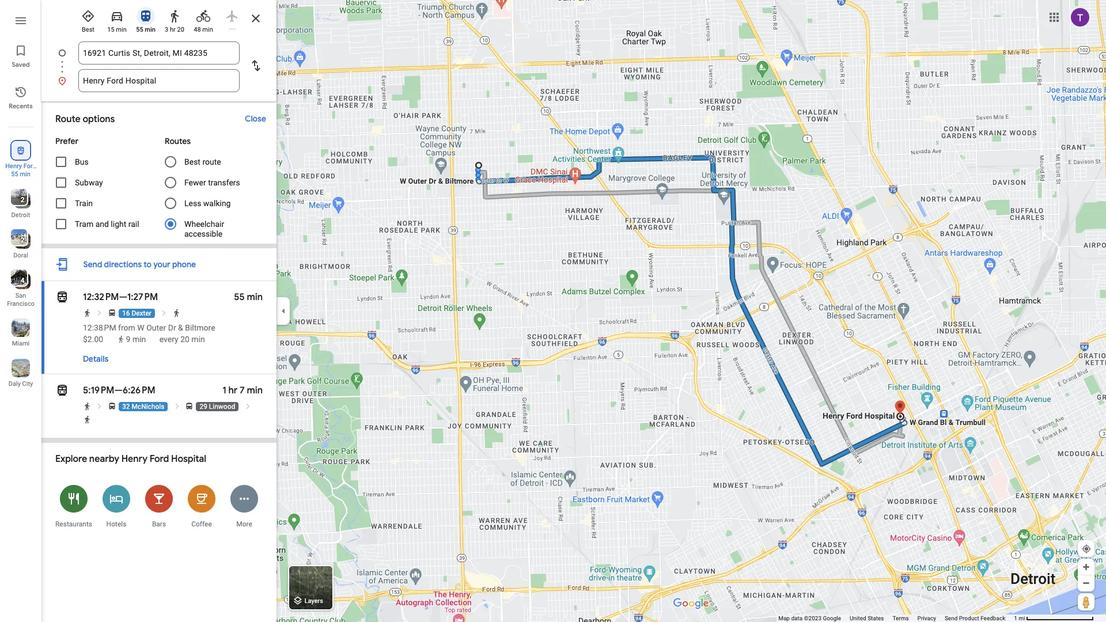 Task type: describe. For each thing, give the bounding box(es) containing it.
0 horizontal spatial walking image
[[117, 335, 125, 344]]

1:27 pm
[[127, 292, 158, 303]]

train
[[75, 199, 93, 208]]

and
[[95, 219, 109, 229]]

map
[[778, 615, 790, 622]]

send directions to your phone button
[[77, 253, 202, 276]]

collapse side panel image
[[277, 305, 290, 317]]

route
[[202, 157, 221, 166]]

©2023
[[804, 615, 822, 622]]

terms button
[[893, 615, 909, 622]]

explore nearby henry ford hospital
[[55, 453, 206, 465]]

close directions image
[[249, 12, 263, 25]]

1 for 1 hr 7 min
[[223, 385, 226, 396]]

none radio inside google maps element
[[220, 5, 244, 29]]

walk image for 5:19 pm — 6:26 pm
[[83, 402, 92, 411]]

ford inside henry ford hospital
[[23, 162, 36, 170]]

2 list item from the top
[[41, 69, 277, 92]]

bars button
[[138, 478, 180, 535]]

hotels button
[[95, 478, 138, 535]]

route
[[55, 113, 80, 125]]

accessible
[[184, 229, 222, 238]]

4 places element
[[12, 275, 24, 286]]

9
[[126, 335, 130, 344]]

2 places element for doral
[[12, 235, 24, 245]]

bus image
[[108, 402, 116, 411]]

privacy
[[918, 615, 936, 622]]

20 inside option
[[177, 26, 184, 33]]

to
[[144, 259, 151, 270]]

Starting point 16921 Curtis St, Detroit, MI 48235 field
[[83, 46, 235, 60]]

city
[[22, 380, 33, 388]]

daly city
[[9, 380, 33, 388]]

29 linwood
[[200, 403, 235, 411]]

transit image for 12:32 pm — 1:27 pm
[[55, 289, 69, 305]]

zoom in image
[[1082, 563, 1091, 572]]

saved button
[[0, 39, 41, 71]]

55 min inside the  list
[[11, 171, 30, 178]]

walk image for 12:32 pm — 1:27 pm
[[83, 309, 92, 317]]

2 , then image from the left
[[160, 309, 168, 317]]

doral
[[13, 252, 28, 259]]

united states button
[[850, 615, 884, 622]]

— for 12:32 pm
[[119, 292, 127, 303]]

48
[[194, 26, 201, 33]]

4
[[21, 277, 24, 285]]

henry inside directions main content
[[121, 453, 147, 465]]

every 20 min
[[159, 335, 205, 344]]

2 for doral
[[21, 236, 24, 244]]

best for best route
[[184, 157, 200, 166]]

15 min
[[107, 26, 127, 33]]

dr
[[168, 323, 176, 332]]

show your location image
[[1081, 544, 1092, 554]]

best route
[[184, 157, 221, 166]]

w
[[137, 323, 144, 332]]

from
[[118, 323, 135, 332]]

2 places element for detroit
[[12, 195, 24, 205]]

route options
[[55, 113, 115, 125]]

recents button
[[0, 81, 41, 113]]

recents
[[9, 102, 33, 110]]

send for send product feedback
[[945, 615, 958, 622]]

francisco
[[7, 300, 34, 308]]

linwood
[[209, 403, 235, 411]]

12:32 pm
[[83, 292, 119, 303]]

 list
[[0, 0, 41, 622]]

prefer
[[55, 136, 78, 146]]

16 dexter
[[122, 309, 151, 317]]

map data ©2023 google
[[778, 615, 841, 622]]

walking
[[203, 199, 231, 208]]

1 list item from the top
[[41, 41, 277, 78]]

transfers
[[208, 178, 240, 187]]

1 mi
[[1014, 615, 1025, 622]]

menu image
[[14, 14, 28, 28]]

2 for detroit
[[21, 196, 24, 204]]

15
[[107, 26, 114, 33]]

miami
[[12, 340, 30, 347]]

close
[[245, 113, 266, 124]]

united
[[850, 615, 866, 622]]

layers
[[305, 598, 323, 605]]

privacy button
[[918, 615, 936, 622]]

more button
[[223, 478, 266, 535]]

Destination Henry Ford Hospital field
[[83, 74, 235, 88]]

$2.00
[[83, 335, 103, 344]]

options
[[83, 113, 115, 125]]

20 inside directions main content
[[180, 335, 189, 344]]

henry ford hospital
[[5, 162, 36, 178]]

15 min radio
[[105, 5, 129, 34]]

saved
[[12, 60, 30, 69]]

3 , then image from the left
[[244, 402, 252, 411]]

list inside google maps element
[[41, 41, 277, 92]]

 inside the  list
[[16, 144, 26, 157]]

coffee button
[[180, 478, 223, 535]]

12:32 pm — 1:27 pm
[[83, 292, 158, 303]]

16
[[122, 309, 130, 317]]

55 min inside radio
[[136, 26, 155, 33]]

transit image for 5:19 pm — 6:26 pm
[[55, 383, 69, 399]]

1 , then image from the left
[[95, 402, 104, 411]]

routes
[[165, 136, 191, 146]]

29
[[200, 403, 207, 411]]

subway
[[75, 178, 103, 187]]

fewer transfers
[[184, 178, 240, 187]]

bars
[[152, 520, 166, 528]]

ford inside directions main content
[[150, 453, 169, 465]]

send for send directions to your phone
[[83, 259, 102, 270]]

none field destination henry ford hospital
[[83, 69, 235, 92]]

every
[[159, 335, 178, 344]]



Task type: locate. For each thing, give the bounding box(es) containing it.
transit image right city
[[55, 383, 69, 399]]

min
[[116, 26, 127, 33], [145, 26, 155, 33], [202, 26, 213, 33], [20, 171, 30, 178], [247, 292, 263, 303], [132, 335, 146, 344], [191, 335, 205, 344], [247, 385, 263, 396]]

1 vertical spatial walk image
[[83, 402, 92, 411]]

, then image
[[95, 402, 104, 411], [173, 402, 181, 411], [244, 402, 252, 411]]

48 min
[[194, 26, 213, 33]]

20 right the 3
[[177, 26, 184, 33]]

1 horizontal spatial , then image
[[160, 309, 168, 317]]

send product feedback
[[945, 615, 1005, 622]]

less
[[184, 199, 201, 208]]

none field down the 3
[[83, 41, 235, 65]]

outer
[[146, 323, 166, 332]]

9 min
[[126, 335, 146, 344]]

0 horizontal spatial hospital
[[9, 171, 33, 178]]

best inside option
[[82, 26, 94, 33]]

bus image
[[108, 309, 116, 317], [185, 402, 194, 411]]

list item
[[41, 41, 277, 78], [41, 69, 277, 92]]

1 for 1 mi
[[1014, 615, 1017, 622]]

— up '16'
[[119, 292, 127, 303]]

1 horizontal spatial 55 min
[[136, 26, 155, 33]]

hr for 1
[[228, 385, 238, 396]]

nearby
[[89, 453, 119, 465]]

2 up detroit
[[21, 196, 24, 204]]

mi
[[1019, 615, 1025, 622]]

1 vertical spatial hr
[[228, 385, 238, 396]]

0 vertical spatial best
[[82, 26, 94, 33]]

1 horizontal spatial henry
[[121, 453, 147, 465]]

1 vertical spatial send
[[945, 615, 958, 622]]

1 vertical spatial hospital
[[171, 453, 206, 465]]

less walking
[[184, 199, 231, 208]]

product
[[959, 615, 979, 622]]

32 mcnichols
[[122, 403, 164, 411]]

1 vertical spatial transit image
[[55, 289, 69, 305]]

 up henry ford hospital
[[16, 144, 26, 157]]

, then image up 12:38 pm at the bottom left of page
[[95, 309, 104, 317]]

directions
[[104, 259, 142, 270]]

0 horizontal spatial bus image
[[108, 309, 116, 317]]

walk image up 12:38 pm at the bottom left of page
[[83, 309, 92, 317]]

send
[[83, 259, 102, 270], [945, 615, 958, 622]]

0 vertical spatial 2
[[21, 196, 24, 204]]

list item down starting point 16921 curtis st, detroit, mi 48235 'field'
[[41, 69, 277, 92]]

best
[[82, 26, 94, 33], [184, 157, 200, 166]]

fewer
[[184, 178, 206, 187]]

data
[[791, 615, 803, 622]]

best down 'best travel modes' image
[[82, 26, 94, 33]]

2 vertical spatial 
[[55, 383, 69, 399]]

0 horizontal spatial hr
[[170, 26, 176, 33]]

1 vertical spatial 2 places element
[[12, 235, 24, 245]]

0 vertical spatial bus image
[[108, 309, 116, 317]]

1 horizontal spatial , then image
[[173, 402, 181, 411]]

0 vertical spatial walking image
[[168, 9, 181, 23]]

0 vertical spatial hospital
[[9, 171, 33, 178]]

1 vertical spatial henry
[[121, 453, 147, 465]]

cycling image
[[196, 9, 210, 23]]

0 vertical spatial —
[[119, 292, 127, 303]]

best inside directions main content
[[184, 157, 200, 166]]

5:19 pm — 6:26 pm
[[83, 385, 155, 396]]

0 vertical spatial 20
[[177, 26, 184, 33]]

send product feedback button
[[945, 615, 1005, 622]]

hr inside option
[[170, 26, 176, 33]]

1 vertical spatial 20
[[180, 335, 189, 344]]

miami button
[[0, 314, 41, 350]]

henry right nearby
[[121, 453, 147, 465]]

footer inside google maps element
[[778, 615, 1014, 622]]

transit image left 12:32 pm
[[55, 289, 69, 305]]

coffee
[[191, 520, 212, 528]]

biltmore
[[185, 323, 215, 332]]

transit image inside the 55 min radio
[[139, 9, 153, 23]]

terms
[[893, 615, 909, 622]]

1 inside directions main content
[[223, 385, 226, 396]]

 for 12:32 pm
[[55, 289, 69, 305]]

0 vertical spatial henry
[[5, 162, 22, 170]]

0 vertical spatial 
[[16, 144, 26, 157]]

0 vertical spatial walk image
[[172, 309, 181, 317]]

1 none field from the top
[[83, 41, 235, 65]]

0 vertical spatial hr
[[170, 26, 176, 33]]

your
[[153, 259, 170, 270]]

best left route
[[184, 157, 200, 166]]

0 horizontal spatial , then image
[[95, 402, 104, 411]]

ford up bars button
[[150, 453, 169, 465]]

restaurants
[[55, 520, 92, 528]]

2 vertical spatial 55
[[234, 292, 245, 303]]

1 up linwood
[[223, 385, 226, 396]]

footer
[[778, 615, 1014, 622]]

1 vertical spatial 2
[[21, 236, 24, 244]]

2 vertical spatial 55 min
[[234, 292, 263, 303]]

list item down the 3
[[41, 41, 277, 78]]

henry up detroit
[[5, 162, 22, 170]]

bus
[[75, 157, 89, 166]]

google maps element
[[0, 0, 1106, 622]]

2 none field from the top
[[83, 69, 235, 92]]

0 horizontal spatial 55 min
[[11, 171, 30, 178]]

0 vertical spatial none field
[[83, 41, 235, 65]]

walk image
[[172, 309, 181, 317], [83, 415, 92, 424]]

1 horizontal spatial 1
[[1014, 615, 1017, 622]]

send left directions
[[83, 259, 102, 270]]

walking image
[[168, 9, 181, 23], [117, 335, 125, 344]]

states
[[868, 615, 884, 622]]

none field starting point 16921 curtis st, detroit, mi 48235
[[83, 41, 235, 65]]

1 vertical spatial —
[[114, 385, 123, 396]]

hr inside directions main content
[[228, 385, 238, 396]]

mcnichols
[[132, 403, 164, 411]]

0 vertical spatial ford
[[23, 162, 36, 170]]

55 min
[[136, 26, 155, 33], [11, 171, 30, 178], [234, 292, 263, 303]]

hospital up detroit
[[9, 171, 33, 178]]

12:38 pm
[[83, 323, 116, 332]]

32
[[122, 403, 130, 411]]

0 horizontal spatial , then image
[[95, 309, 104, 317]]

2 places element up doral
[[12, 235, 24, 245]]

55 min radio
[[134, 5, 158, 34]]

1 vertical spatial none field
[[83, 69, 235, 92]]

0 vertical spatial send
[[83, 259, 102, 270]]

0 horizontal spatial 55
[[11, 171, 18, 178]]

restaurants button
[[52, 478, 95, 535]]

— up bus icon
[[114, 385, 123, 396]]

None field
[[83, 41, 235, 65], [83, 69, 235, 92]]

none field for 1st "list item" from the bottom of the google maps element
[[83, 69, 235, 92]]

hr for 3
[[170, 26, 176, 33]]

 for 5:19 pm
[[55, 383, 69, 399]]

1 2 from the top
[[21, 196, 24, 204]]

1 vertical spatial ford
[[150, 453, 169, 465]]

walking image inside 3 hr 20 option
[[168, 9, 181, 23]]

1 horizontal spatial walk image
[[172, 309, 181, 317]]

hotels
[[106, 520, 126, 528]]

, then image down 1 hr 7 min
[[244, 402, 252, 411]]

3
[[165, 26, 168, 33]]

1 vertical spatial bus image
[[185, 402, 194, 411]]

1 horizontal spatial send
[[945, 615, 958, 622]]

detroit
[[11, 211, 30, 219]]

&
[[178, 323, 183, 332]]

bus image left 29
[[185, 402, 194, 411]]

prefer bus
[[55, 136, 89, 166]]

55 inside the  list
[[11, 171, 18, 178]]

 left 12:32 pm
[[55, 289, 69, 305]]

google
[[823, 615, 841, 622]]

ford left prefer bus
[[23, 162, 36, 170]]

details button
[[77, 349, 114, 369]]

walk image down 5:19 pm
[[83, 415, 92, 424]]

none field for 1st "list item" from the top
[[83, 41, 235, 65]]

7
[[240, 385, 245, 396]]

google account: tyler black  
(blacklashes1000@gmail.com) image
[[1071, 8, 1089, 26]]

bus image for 16
[[108, 309, 116, 317]]

2 horizontal spatial , then image
[[244, 402, 252, 411]]

None radio
[[220, 5, 244, 29]]

min inside radio
[[202, 26, 213, 33]]

bus image left '16'
[[108, 309, 116, 317]]

send inside 'button'
[[83, 259, 102, 270]]

bus image for 29
[[185, 402, 194, 411]]

2 vertical spatial transit image
[[55, 383, 69, 399]]

none field down starting point 16921 curtis st, detroit, mi 48235 'field'
[[83, 69, 235, 92]]

zoom out image
[[1082, 579, 1091, 588]]

1 horizontal spatial bus image
[[185, 402, 194, 411]]

55 min inside directions main content
[[234, 292, 263, 303]]

1 , then image from the left
[[95, 309, 104, 317]]

1 vertical spatial 55 min
[[11, 171, 30, 178]]

min inside the  list
[[20, 171, 30, 178]]

transit image right the driving icon
[[139, 9, 153, 23]]

, then image left bus icon
[[95, 402, 104, 411]]

1 hr 7 min
[[223, 385, 263, 396]]

3 hr 20 radio
[[162, 5, 187, 34]]

0 horizontal spatial best
[[82, 26, 94, 33]]

2 2 from the top
[[21, 236, 24, 244]]

wheelchair accessible
[[184, 219, 224, 238]]

explore
[[55, 453, 87, 465]]

tram and light rail
[[75, 219, 139, 229]]

best travel modes image
[[81, 9, 95, 23]]

2 places element up detroit
[[12, 195, 24, 205]]

rail
[[128, 219, 139, 229]]

20
[[177, 26, 184, 33], [180, 335, 189, 344]]

, then image up outer
[[160, 309, 168, 317]]

walk image
[[83, 309, 92, 317], [83, 402, 92, 411]]

driving image
[[110, 9, 124, 23]]

details
[[83, 354, 108, 364]]

1 horizontal spatial ford
[[150, 453, 169, 465]]

1 horizontal spatial hospital
[[171, 453, 206, 465]]

2 walk image from the top
[[83, 402, 92, 411]]

ford
[[23, 162, 36, 170], [150, 453, 169, 465]]

1 horizontal spatial hr
[[228, 385, 238, 396]]

55 inside directions main content
[[234, 292, 245, 303]]

san
[[15, 292, 26, 300]]

0 vertical spatial transit image
[[139, 9, 153, 23]]

dexter
[[132, 309, 151, 317]]

2 up doral
[[21, 236, 24, 244]]

0 horizontal spatial henry
[[5, 162, 22, 170]]

1
[[223, 385, 226, 396], [1014, 615, 1017, 622]]

, then image
[[95, 309, 104, 317], [160, 309, 168, 317]]

48 min radio
[[191, 5, 215, 34]]

0 vertical spatial walk image
[[83, 309, 92, 317]]

0 vertical spatial 55
[[136, 26, 143, 33]]

55 inside radio
[[136, 26, 143, 33]]

20 down &
[[180, 335, 189, 344]]

light
[[111, 219, 126, 229]]

send inside "button"
[[945, 615, 958, 622]]

hospital inside henry ford hospital
[[9, 171, 33, 178]]

1 2 places element from the top
[[12, 195, 24, 205]]

walking image up 3 hr 20
[[168, 9, 181, 23]]

daly
[[9, 380, 21, 388]]

hospital inside directions main content
[[171, 453, 206, 465]]

1 vertical spatial best
[[184, 157, 200, 166]]

1 horizontal spatial walking image
[[168, 9, 181, 23]]

0 vertical spatial 2 places element
[[12, 195, 24, 205]]

flights image
[[225, 9, 239, 23]]

show street view coverage image
[[1078, 593, 1095, 611]]

1 vertical spatial 55
[[11, 171, 18, 178]]

hr
[[170, 26, 176, 33], [228, 385, 238, 396]]

walk image down 5:19 pm
[[83, 402, 92, 411]]

walking image left the 9
[[117, 335, 125, 344]]

0 horizontal spatial 1
[[223, 385, 226, 396]]

1 vertical spatial 1
[[1014, 615, 1017, 622]]

— for 5:19 pm
[[114, 385, 123, 396]]

hospital up coffee 'button'
[[171, 453, 206, 465]]

phone
[[172, 259, 196, 270]]

1 mi button
[[1014, 615, 1094, 622]]

2 horizontal spatial 55 min
[[234, 292, 263, 303]]

1 horizontal spatial 55
[[136, 26, 143, 33]]

1 horizontal spatial best
[[184, 157, 200, 166]]

1 left mi
[[1014, 615, 1017, 622]]

2 places element
[[12, 195, 24, 205], [12, 235, 24, 245]]

12:38 pm from w outer dr & biltmore $2.00
[[83, 323, 215, 344]]

hospital
[[9, 171, 33, 178], [171, 453, 206, 465]]

1 vertical spatial 
[[55, 289, 69, 305]]

list
[[41, 41, 277, 92]]

0 horizontal spatial walk image
[[83, 415, 92, 424]]

 right city
[[55, 383, 69, 399]]

5:19 pm
[[83, 385, 114, 396]]

1 walk image from the top
[[83, 309, 92, 317]]

directions main content
[[41, 0, 277, 622]]

send directions to your phone
[[83, 259, 196, 270]]

0 horizontal spatial send
[[83, 259, 102, 270]]

, then image left 29
[[173, 402, 181, 411]]

0 vertical spatial 1
[[223, 385, 226, 396]]

2 horizontal spatial 55
[[234, 292, 245, 303]]

1 vertical spatial walking image
[[117, 335, 125, 344]]

2 , then image from the left
[[173, 402, 181, 411]]

hr right the 3
[[170, 26, 176, 33]]

henry inside henry ford hospital
[[5, 162, 22, 170]]

san francisco
[[7, 292, 34, 308]]

walk image up &
[[172, 309, 181, 317]]

transit image
[[139, 9, 153, 23], [55, 289, 69, 305], [55, 383, 69, 399]]

55
[[136, 26, 143, 33], [11, 171, 18, 178], [234, 292, 245, 303]]

wheelchair
[[184, 219, 224, 229]]

1 vertical spatial walk image
[[83, 415, 92, 424]]

—
[[119, 292, 127, 303], [114, 385, 123, 396]]

Best radio
[[76, 5, 100, 34]]

footer containing map data ©2023 google
[[778, 615, 1014, 622]]

tram
[[75, 219, 93, 229]]

send left product
[[945, 615, 958, 622]]

best for best
[[82, 26, 94, 33]]

0 horizontal spatial ford
[[23, 162, 36, 170]]

2 2 places element from the top
[[12, 235, 24, 245]]

0 vertical spatial 55 min
[[136, 26, 155, 33]]

reverse starting point and destination image
[[249, 59, 263, 73]]

hr left 7
[[228, 385, 238, 396]]



Task type: vqa. For each thing, say whether or not it's contained in the screenshot.
20
yes



